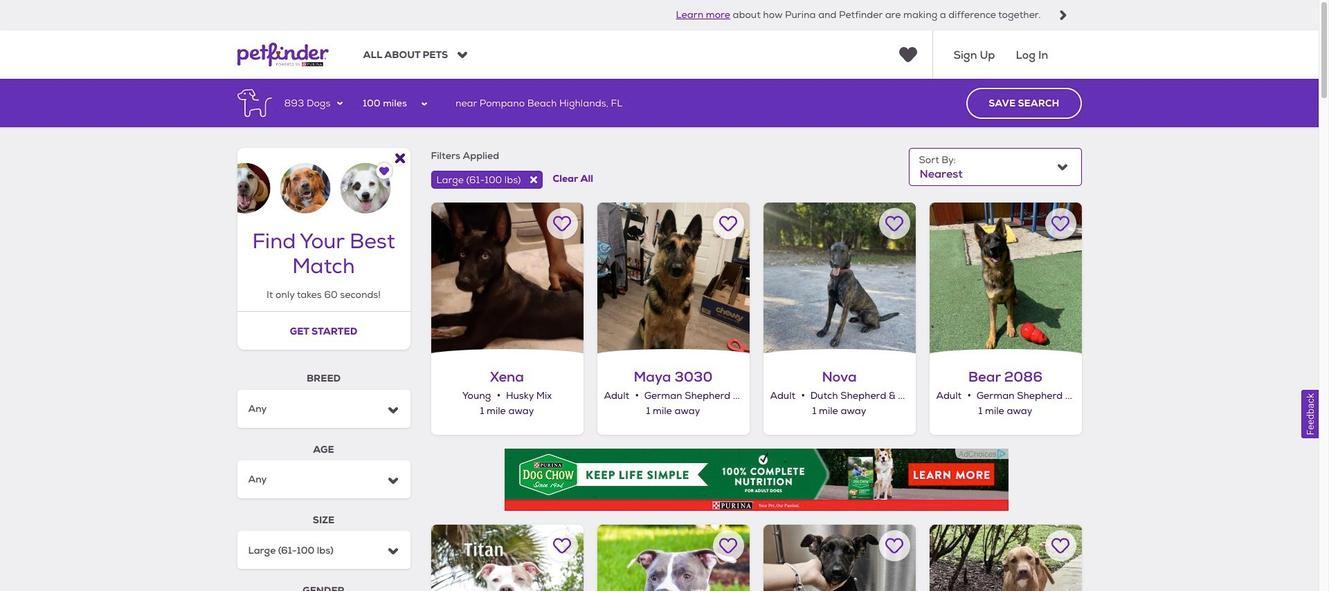 Task type: locate. For each thing, give the bounding box(es) containing it.
nova, adoptable dog, adult female dutch shepherd & belgian shepherd / malinois mix, 1 mile away. image
[[763, 203, 916, 355]]

chance, adoptable dog, adult male terrier mix, 1 mile away. image
[[597, 525, 749, 592]]

titan, adoptable dog, adult male american bulldog mix, 1 mile away. image
[[431, 525, 583, 592]]

main content
[[0, 79, 1319, 592]]

xena, adoptable dog, young female husky mix, 1 mile away. image
[[431, 203, 583, 355]]

reindeer aka reiny, adoptable dog, young female dutch shepherd & plott hound mix, 2 miles away. image
[[763, 525, 916, 592]]

maya 3030, adoptable dog, adult female german shepherd dog, 1 mile away. image
[[597, 203, 749, 355]]

potential dog matches image
[[237, 148, 410, 214]]



Task type: vqa. For each thing, say whether or not it's contained in the screenshot.
Reindeer aka Reiny, adoptable Dog, Young Female Dutch Shepherd & Plott Hound Mix, 2 miles away. 'image'
yes



Task type: describe. For each thing, give the bounding box(es) containing it.
annabelle, adoptable dog, puppy female pit bull terrier, 2 miles away. image
[[929, 525, 1082, 592]]

advertisement element
[[504, 449, 1008, 511]]

petfinder home image
[[237, 31, 328, 79]]

bear 2086, adoptable dog, adult male german shepherd dog, 1 mile away. image
[[929, 203, 1082, 355]]



